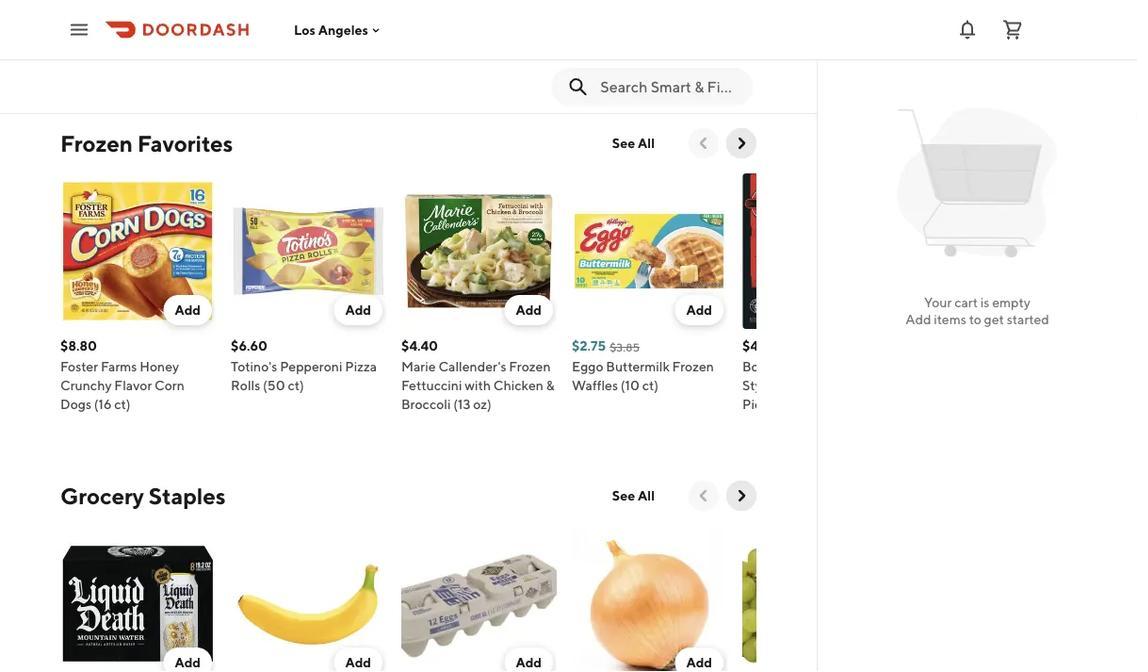 Task type: describe. For each thing, give the bounding box(es) containing it.
first street vitamin d added whole milk (1/2 gal)
[[743, 6, 881, 59]]

street
[[773, 6, 810, 22]]

next button of carousel image
[[733, 486, 751, 505]]

market
[[788, 359, 831, 374]]

see all for grocery staples
[[613, 488, 655, 503]]

$2.75 $3.85 eggo buttermilk frozen waffles (10 ct)
[[572, 338, 714, 393]]

add for totino's pepperoni pizza rolls (50 ct) image
[[345, 302, 371, 318]]

first
[[743, 6, 770, 22]]

eggo
[[572, 359, 604, 374]]

&
[[546, 378, 555, 393]]

pot
[[867, 378, 888, 393]]

chicken for frozen
[[494, 378, 544, 393]]

bimbo white bread (24 oz)
[[231, 6, 372, 41]]

add for marie callender's frozen fettuccini with chicken & broccoli (13 oz) image
[[516, 302, 542, 318]]

(16 inside $8.80 foster farms honey crunchy flavor corn dogs (16 ct)
[[94, 396, 112, 412]]

$8.80 foster farms honey crunchy flavor corn dogs (16 ct)
[[60, 338, 185, 412]]

ct) inside $2.75 $3.85 eggo buttermilk frozen waffles (10 ct)
[[643, 378, 659, 393]]

d
[[862, 6, 872, 22]]

favorites
[[137, 130, 233, 156]]

grocery staples
[[60, 482, 226, 509]]

started
[[1008, 312, 1050, 327]]

see for staples
[[613, 488, 636, 503]]

$6.60
[[231, 338, 268, 354]]

grocery staples link
[[60, 481, 226, 511]]

add for first street grade aa large white eggs (12 ct) image
[[516, 655, 542, 670]]

punch
[[60, 25, 99, 41]]

spanish onion (each) image
[[572, 526, 728, 672]]

previous button of carousel image
[[695, 134, 714, 153]]

vitamin
[[812, 6, 859, 22]]

see all link for staples
[[601, 481, 667, 511]]

$4.95 boston market home style meals chicken pot pie (16 oz)
[[743, 338, 888, 412]]

marie callender's frozen fettuccini with chicken & broccoli (13 oz) image
[[402, 173, 557, 329]]

eggo buttermilk frozen waffles (10 ct) image
[[572, 173, 728, 329]]

oz) inside "shasta caffeine free tiki punch soda (67.6 oz)"
[[167, 25, 185, 41]]

dogs
[[60, 396, 91, 412]]

broccoli
[[402, 396, 451, 412]]

previous button of carousel image
[[695, 486, 714, 505]]

marie
[[402, 359, 436, 374]]

free
[[157, 6, 185, 22]]

with
[[465, 378, 491, 393]]

oz) inside the $4.40 marie callender's frozen fettuccini with chicken & broccoli (13 oz)
[[473, 396, 492, 412]]

added
[[743, 25, 784, 41]]

fettuccini
[[402, 378, 462, 393]]

gal)
[[743, 44, 765, 59]]

flavor
[[114, 378, 152, 393]]

totino's pepperoni pizza rolls (50 ct) image
[[231, 173, 387, 329]]

farms
[[101, 359, 137, 374]]

caffeine
[[103, 6, 155, 22]]

pepperoni
[[280, 359, 343, 374]]

staples
[[149, 482, 226, 509]]

shasta
[[60, 6, 101, 22]]

frozen favorites link
[[60, 128, 233, 158]]

add inside your cart is empty add items to get started
[[906, 312, 932, 327]]

buttermilk
[[607, 359, 670, 374]]

los angeles
[[294, 22, 369, 37]]



Task type: locate. For each thing, give the bounding box(es) containing it.
add for "banana (each)" image
[[345, 655, 371, 670]]

liquid death mountain water natural artesian water cans (19.2 oz x 8 ct) image
[[60, 526, 216, 672]]

ct) right (10
[[643, 378, 659, 393]]

open menu image
[[68, 18, 91, 41]]

add for liquid death mountain water natural artesian water cans (19.2 oz x 8 ct) image
[[175, 655, 201, 670]]

$4.40
[[402, 338, 438, 354]]

1 (16 from the left
[[94, 396, 112, 412]]

1 horizontal spatial frozen
[[509, 359, 551, 374]]

(16
[[94, 396, 112, 412], [765, 396, 783, 412]]

see all down search smart & final search box
[[613, 135, 655, 151]]

angeles
[[318, 22, 369, 37]]

add for foster farms honey crunchy flavor corn dogs (16 ct) image
[[175, 302, 201, 318]]

0 vertical spatial see all
[[613, 135, 655, 151]]

Search Smart & Final search field
[[601, 76, 738, 97]]

whole
[[787, 25, 827, 41]]

foster
[[60, 359, 98, 374]]

see all link
[[601, 128, 667, 158], [601, 481, 667, 511]]

meals
[[776, 378, 812, 393]]

frozen favorites
[[60, 130, 233, 156]]

milk
[[830, 25, 856, 41]]

see all link for favorites
[[601, 128, 667, 158]]

2 horizontal spatial frozen
[[673, 359, 714, 374]]

cart
[[955, 295, 979, 310]]

oz) down "with"
[[473, 396, 492, 412]]

items
[[935, 312, 967, 327]]

1 vertical spatial see all
[[613, 488, 655, 503]]

first street grade aa large white eggs (12 ct) image
[[402, 526, 557, 672]]

your cart is empty add items to get started
[[906, 295, 1050, 327]]

$3.85
[[610, 340, 640, 354]]

empty
[[993, 295, 1031, 310]]

see all for frozen favorites
[[613, 135, 655, 151]]

corn
[[155, 378, 185, 393]]

chicken
[[494, 378, 544, 393], [814, 378, 864, 393]]

frozen up & on the left bottom of page
[[509, 359, 551, 374]]

oz) down meals
[[785, 396, 804, 412]]

frozen inside the $4.40 marie callender's frozen fettuccini with chicken & broccoli (13 oz)
[[509, 359, 551, 374]]

your
[[925, 295, 953, 310]]

callender's
[[439, 359, 507, 374]]

all
[[638, 135, 655, 151], [638, 488, 655, 503]]

(67.6
[[135, 25, 164, 41]]

frozen inside $2.75 $3.85 eggo buttermilk frozen waffles (10 ct)
[[673, 359, 714, 374]]

rolls
[[231, 378, 260, 393]]

tiki
[[188, 6, 209, 22]]

1 see all link from the top
[[601, 128, 667, 158]]

$6.60 totino's pepperoni pizza rolls (50 ct)
[[231, 338, 377, 393]]

1 all from the top
[[638, 135, 655, 151]]

style
[[743, 378, 773, 393]]

frozen right buttermilk
[[673, 359, 714, 374]]

ct) right (50
[[288, 378, 304, 393]]

home
[[834, 359, 870, 374]]

frozen
[[60, 130, 133, 156], [509, 359, 551, 374], [673, 359, 714, 374]]

(1/2
[[859, 25, 881, 41]]

1 vertical spatial all
[[638, 488, 655, 503]]

1 see from the top
[[613, 135, 636, 151]]

(24
[[352, 6, 372, 22]]

add
[[175, 302, 201, 318], [345, 302, 371, 318], [516, 302, 542, 318], [687, 302, 713, 318], [906, 312, 932, 327], [175, 655, 201, 670], [345, 655, 371, 670], [516, 655, 542, 670], [687, 655, 713, 670]]

pizza
[[345, 359, 377, 374]]

2 chicken from the left
[[814, 378, 864, 393]]

2 see all from the top
[[613, 488, 655, 503]]

1 vertical spatial see all link
[[601, 481, 667, 511]]

0 vertical spatial all
[[638, 135, 655, 151]]

add button
[[163, 295, 212, 325], [163, 295, 212, 325], [334, 295, 383, 325], [334, 295, 383, 325], [505, 295, 553, 325], [505, 295, 553, 325], [675, 295, 724, 325], [675, 295, 724, 325], [163, 648, 212, 672], [163, 648, 212, 672], [334, 648, 383, 672], [334, 648, 383, 672], [505, 648, 553, 672], [505, 648, 553, 672], [675, 648, 724, 672], [675, 648, 724, 672]]

0 horizontal spatial chicken
[[494, 378, 544, 393]]

see for favorites
[[613, 135, 636, 151]]

all for favorites
[[638, 135, 655, 151]]

ct) inside '$6.60 totino's pepperoni pizza rolls (50 ct)'
[[288, 378, 304, 393]]

(50
[[263, 378, 285, 393]]

foster farms honey crunchy flavor corn dogs (16 ct) image
[[60, 173, 216, 329]]

empty retail cart image
[[889, 94, 1067, 272]]

see down search smart & final search box
[[613, 135, 636, 151]]

see
[[613, 135, 636, 151], [613, 488, 636, 503]]

1 vertical spatial see
[[613, 488, 636, 503]]

see all
[[613, 135, 655, 151], [613, 488, 655, 503]]

oz)
[[167, 25, 185, 41], [231, 25, 249, 41], [473, 396, 492, 412], [785, 396, 804, 412]]

crunchy
[[60, 378, 112, 393]]

to
[[970, 312, 982, 327]]

notification bell image
[[957, 18, 980, 41]]

1 chicken from the left
[[494, 378, 544, 393]]

all left previous button of carousel image
[[638, 135, 655, 151]]

all left previous button of carousel icon
[[638, 488, 655, 503]]

2 horizontal spatial ct)
[[643, 378, 659, 393]]

$8.80
[[60, 338, 97, 354]]

ct)
[[288, 378, 304, 393], [643, 378, 659, 393], [114, 396, 131, 412]]

oz) down free
[[167, 25, 185, 41]]

add for spanish onion (each) image at the right bottom of page
[[687, 655, 713, 670]]

2 see from the top
[[613, 488, 636, 503]]

chicken inside $4.95 boston market home style meals chicken pot pie (16 oz)
[[814, 378, 864, 393]]

grocery
[[60, 482, 144, 509]]

boston
[[743, 359, 785, 374]]

0 horizontal spatial frozen
[[60, 130, 133, 156]]

honey
[[140, 359, 179, 374]]

frozen left favorites
[[60, 130, 133, 156]]

bread
[[313, 6, 349, 22]]

shasta caffeine free tiki punch soda (67.6 oz)
[[60, 6, 209, 41]]

chicken inside the $4.40 marie callender's frozen fettuccini with chicken & broccoli (13 oz)
[[494, 378, 544, 393]]

is
[[981, 295, 990, 310]]

ct) inside $8.80 foster farms honey crunchy flavor corn dogs (16 ct)
[[114, 396, 131, 412]]

chicken down home
[[814, 378, 864, 393]]

2 all from the top
[[638, 488, 655, 503]]

oz) down bimbo
[[231, 25, 249, 41]]

see all left previous button of carousel icon
[[613, 488, 655, 503]]

0 items, open order cart image
[[1002, 18, 1025, 41]]

$4.40 marie callender's frozen fettuccini with chicken & broccoli (13 oz)
[[402, 338, 555, 412]]

pie
[[743, 396, 763, 412]]

see left previous button of carousel icon
[[613, 488, 636, 503]]

white
[[273, 6, 311, 22]]

banana (each) image
[[231, 526, 387, 672]]

(16 inside $4.95 boston market home style meals chicken pot pie (16 oz)
[[765, 396, 783, 412]]

chicken left & on the left bottom of page
[[494, 378, 544, 393]]

(16 down crunchy
[[94, 396, 112, 412]]

all for staples
[[638, 488, 655, 503]]

see all link left previous button of carousel icon
[[601, 481, 667, 511]]

los angeles button
[[294, 22, 384, 37]]

0 horizontal spatial (16
[[94, 396, 112, 412]]

ct) down flavor
[[114, 396, 131, 412]]

1 see all from the top
[[613, 135, 655, 151]]

totino's
[[231, 359, 278, 374]]

soda
[[102, 25, 132, 41]]

$2.75
[[572, 338, 606, 354]]

bimbo
[[231, 6, 270, 22]]

1 horizontal spatial ct)
[[288, 378, 304, 393]]

see all link down search smart & final search box
[[601, 128, 667, 158]]

0 vertical spatial see all link
[[601, 128, 667, 158]]

(10
[[621, 378, 640, 393]]

2 (16 from the left
[[765, 396, 783, 412]]

chicken for home
[[814, 378, 864, 393]]

0 horizontal spatial ct)
[[114, 396, 131, 412]]

(16 right pie
[[765, 396, 783, 412]]

$4.95
[[743, 338, 778, 354]]

2 see all link from the top
[[601, 481, 667, 511]]

los
[[294, 22, 316, 37]]

waffles
[[572, 378, 618, 393]]

oz) inside $4.95 boston market home style meals chicken pot pie (16 oz)
[[785, 396, 804, 412]]

0 vertical spatial see
[[613, 135, 636, 151]]

1 horizontal spatial (16
[[765, 396, 783, 412]]

get
[[985, 312, 1005, 327]]

(13
[[454, 396, 471, 412]]

add for eggo buttermilk frozen waffles (10 ct) "image"
[[687, 302, 713, 318]]

next button of carousel image
[[733, 134, 751, 153]]

oz) inside bimbo white bread (24 oz)
[[231, 25, 249, 41]]

1 horizontal spatial chicken
[[814, 378, 864, 393]]



Task type: vqa. For each thing, say whether or not it's contained in the screenshot.
(16
yes



